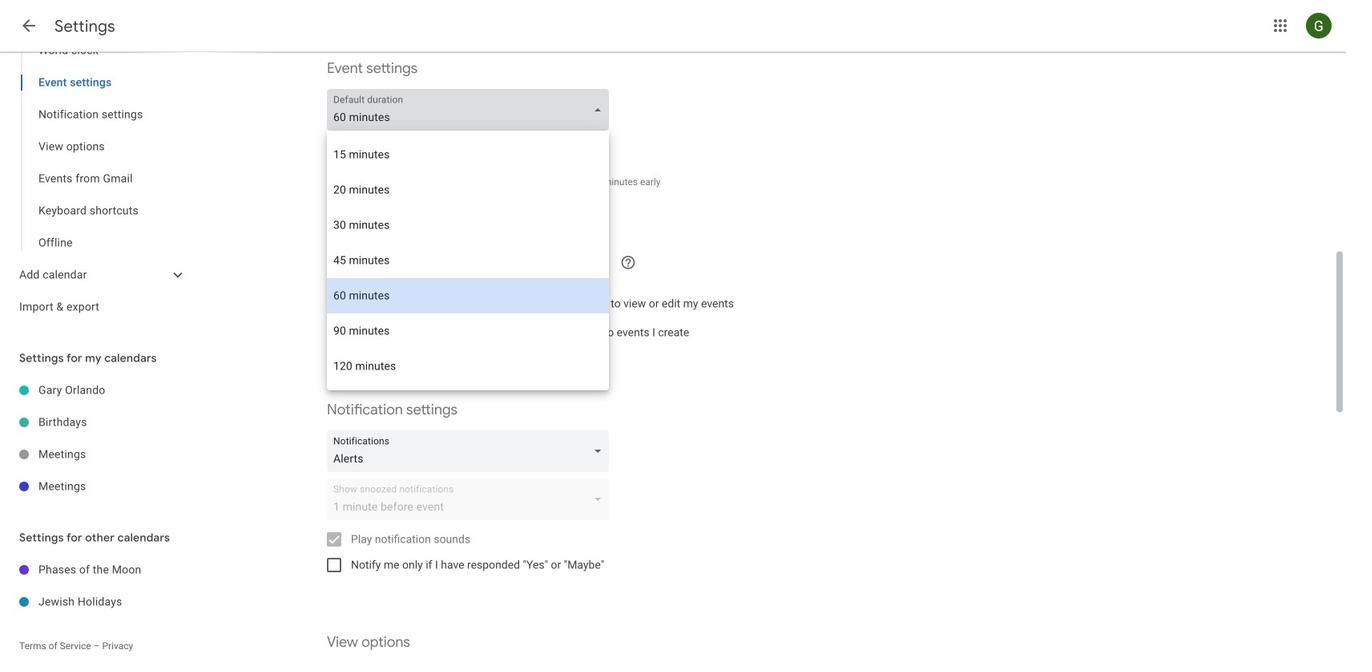 Task type: vqa. For each thing, say whether or not it's contained in the screenshot.
Go back Icon
yes



Task type: locate. For each thing, give the bounding box(es) containing it.
2 tree from the top
[[0, 374, 192, 503]]

2 vertical spatial tree
[[0, 554, 192, 618]]

None field
[[327, 89, 616, 131], [327, 430, 616, 472], [327, 89, 616, 131], [327, 430, 616, 472]]

meetings tree item down the 'birthdays' tree item
[[0, 471, 192, 503]]

gary orlando tree item
[[0, 374, 192, 406]]

default duration list box
[[327, 131, 609, 390]]

meetings tree item down 'gary orlando' "tree item"
[[0, 438, 192, 471]]

15 minutes option
[[327, 137, 609, 172]]

120 minutes option
[[327, 349, 609, 384]]

heading
[[55, 16, 115, 36]]

90 minutes option
[[327, 313, 609, 349]]

meetings tree item
[[0, 438, 192, 471], [0, 471, 192, 503]]

1 vertical spatial tree
[[0, 374, 192, 503]]

birthdays tree item
[[0, 406, 192, 438]]

tree
[[0, 0, 192, 323], [0, 374, 192, 503], [0, 554, 192, 618]]

group
[[0, 0, 192, 259]]

0 vertical spatial tree
[[0, 0, 192, 323]]



Task type: describe. For each thing, give the bounding box(es) containing it.
20 minutes option
[[327, 172, 609, 208]]

3 tree from the top
[[0, 554, 192, 618]]

30 minutes option
[[327, 208, 609, 243]]

1 tree from the top
[[0, 0, 192, 323]]

1 meetings tree item from the top
[[0, 438, 192, 471]]

phases of the moon tree item
[[0, 554, 192, 586]]

45 minutes option
[[327, 243, 609, 278]]

60 minutes option
[[327, 278, 609, 313]]

go back image
[[19, 16, 38, 35]]

2 meetings tree item from the top
[[0, 471, 192, 503]]

jewish holidays tree item
[[0, 586, 192, 618]]



